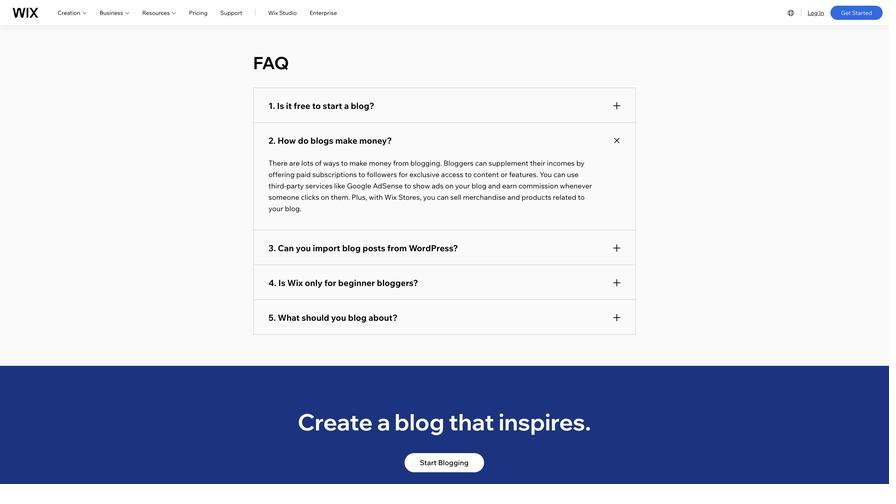 Task type: vqa. For each thing, say whether or not it's contained in the screenshot.
PRODUCTS
yes



Task type: describe. For each thing, give the bounding box(es) containing it.
1 horizontal spatial a
[[377, 408, 390, 436]]

that
[[449, 408, 495, 436]]

wix studio
[[268, 9, 297, 16]]

are
[[289, 159, 300, 167]]

you inside list item
[[331, 312, 346, 323]]

paid
[[296, 170, 311, 179]]

can
[[278, 243, 294, 253]]

start
[[420, 459, 437, 468]]

content
[[474, 170, 499, 179]]

earn
[[503, 181, 517, 190]]

make inside there are lots of ways to make money from blogging. bloggers can supplement their incomes by offering paid subscriptions to followers for exclusive access to content or features. you can use third-party services like google adsense to show ads on your blog and earn commission whenever someone clicks on them. plus, with wix stores, you can sell merchandise and products related to your blog.
[[350, 159, 368, 167]]

wix inside list item
[[288, 278, 303, 288]]

you
[[540, 170, 552, 179]]

5. what should you blog about?
[[269, 312, 398, 323]]

of
[[315, 159, 322, 167]]

subscriptions
[[313, 170, 357, 179]]

their
[[530, 159, 546, 167]]

third-
[[269, 181, 287, 190]]

business button
[[100, 8, 130, 17]]

studio
[[279, 9, 297, 16]]

support link
[[220, 8, 242, 17]]

blog inside the 3. can you import blog posts from wordpress? list item
[[342, 243, 361, 253]]

use
[[567, 170, 579, 179]]

blogging
[[438, 459, 469, 468]]

from inside list item
[[388, 243, 407, 253]]

1. is it free to start a blog?
[[269, 100, 375, 111]]

4.
[[269, 278, 277, 288]]

language selector, english selected image
[[787, 8, 796, 17]]

how
[[278, 135, 296, 146]]

only
[[305, 278, 323, 288]]

create a blog that inspires.
[[298, 408, 592, 436]]

3. can you import blog posts from wordpress?
[[269, 243, 458, 253]]

2 horizontal spatial can
[[554, 170, 566, 179]]

3.
[[269, 243, 276, 253]]

1 vertical spatial on
[[321, 193, 329, 202]]

1.
[[269, 100, 275, 111]]

whenever
[[560, 181, 593, 190]]

plus,
[[352, 193, 368, 202]]

3. can you import blog posts from wordpress? list item
[[253, 230, 636, 265]]

google
[[347, 181, 372, 190]]

stores,
[[399, 193, 422, 202]]

2 vertical spatial can
[[437, 193, 449, 202]]

money?
[[360, 135, 392, 146]]

0 vertical spatial your
[[456, 181, 470, 190]]

create
[[298, 408, 373, 436]]

blog.
[[285, 204, 302, 213]]

faq
[[253, 52, 289, 74]]

in
[[820, 9, 825, 16]]

resources
[[142, 9, 170, 16]]

like
[[334, 181, 346, 190]]

enterprise
[[310, 9, 337, 16]]

pricing link
[[189, 8, 208, 17]]

exclusive
[[410, 170, 440, 179]]

offering
[[269, 170, 295, 179]]

free
[[294, 100, 311, 111]]

there
[[269, 159, 288, 167]]

services
[[306, 181, 333, 190]]

is for 4.
[[279, 278, 286, 288]]

log in link
[[808, 8, 825, 17]]

someone
[[269, 193, 300, 202]]

related
[[553, 193, 577, 202]]

products
[[522, 193, 552, 202]]

ways
[[323, 159, 340, 167]]

incomes
[[547, 159, 575, 167]]

5.
[[269, 312, 276, 323]]

beginner
[[338, 278, 375, 288]]

support
[[220, 9, 242, 16]]

from inside there are lots of ways to make money from blogging. bloggers can supplement their incomes by offering paid subscriptions to followers for exclusive access to content or features. you can use third-party services like google adsense to show ads on your blog and earn commission whenever someone clicks on them. plus, with wix stores, you can sell merchandise and products related to your blog.
[[393, 159, 409, 167]]

resources button
[[142, 8, 176, 17]]

0 horizontal spatial and
[[488, 181, 501, 190]]

log
[[808, 9, 818, 16]]

start
[[323, 100, 342, 111]]

to up stores,
[[405, 181, 411, 190]]

with
[[369, 193, 383, 202]]

wordpress?
[[409, 243, 458, 253]]

supplement
[[489, 159, 529, 167]]

blog?
[[351, 100, 375, 111]]

should
[[302, 312, 330, 323]]

posts
[[363, 243, 386, 253]]

to up google
[[359, 170, 366, 179]]

blogging.
[[411, 159, 442, 167]]

bloggers?
[[377, 278, 419, 288]]

sell
[[451, 193, 462, 202]]

is for 1.
[[277, 100, 284, 111]]

wix inside there are lots of ways to make money from blogging. bloggers can supplement their incomes by offering paid subscriptions to followers for exclusive access to content or features. you can use third-party services like google adsense to show ads on your blog and earn commission whenever someone clicks on them. plus, with wix stores, you can sell merchandise and products related to your blog.
[[385, 193, 397, 202]]

or
[[501, 170, 508, 179]]

merchandise
[[463, 193, 506, 202]]

blog inside there are lots of ways to make money from blogging. bloggers can supplement their incomes by offering paid subscriptions to followers for exclusive access to content or features. you can use third-party services like google adsense to show ads on your blog and earn commission whenever someone clicks on them. plus, with wix stores, you can sell merchandise and products related to your blog.
[[472, 181, 487, 190]]

show
[[413, 181, 430, 190]]

bloggers
[[444, 159, 474, 167]]



Task type: locate. For each thing, give the bounding box(es) containing it.
1 vertical spatial can
[[554, 170, 566, 179]]

for inside there are lots of ways to make money from blogging. bloggers can supplement their incomes by offering paid subscriptions to followers for exclusive access to content or features. you can use third-party services like google adsense to show ads on your blog and earn commission whenever someone clicks on them. plus, with wix stores, you can sell merchandise and products related to your blog.
[[399, 170, 408, 179]]

1 vertical spatial from
[[388, 243, 407, 253]]

features.
[[510, 170, 539, 179]]

1 vertical spatial a
[[377, 408, 390, 436]]

you right the 'can'
[[296, 243, 311, 253]]

from
[[393, 159, 409, 167], [388, 243, 407, 253]]

do
[[298, 135, 309, 146]]

1 vertical spatial is
[[279, 278, 286, 288]]

pricing
[[189, 9, 208, 16]]

access
[[441, 170, 464, 179]]

2. how do blogs make money? list item
[[253, 122, 636, 230]]

0 vertical spatial make
[[336, 135, 358, 146]]

start blogging
[[420, 459, 469, 468]]

list containing 1. is it free to start a blog?
[[253, 88, 636, 335]]

to
[[312, 100, 321, 111], [341, 159, 348, 167], [359, 170, 366, 179], [465, 170, 472, 179], [405, 181, 411, 190], [578, 193, 585, 202]]

is inside 4. is wix only for beginner bloggers? list item
[[279, 278, 286, 288]]

import
[[313, 243, 341, 253]]

1. is it free to start a blog? list item
[[253, 88, 636, 123]]

get
[[842, 9, 852, 16]]

it
[[286, 100, 292, 111]]

1 vertical spatial make
[[350, 159, 368, 167]]

on
[[445, 181, 454, 190], [321, 193, 329, 202]]

1 horizontal spatial wix
[[288, 278, 303, 288]]

1 vertical spatial your
[[269, 204, 284, 213]]

about?
[[369, 312, 398, 323]]

can down 'incomes'
[[554, 170, 566, 179]]

can up content
[[476, 159, 487, 167]]

can down ads
[[437, 193, 449, 202]]

2 horizontal spatial you
[[424, 193, 436, 202]]

0 horizontal spatial wix
[[268, 9, 278, 16]]

by
[[577, 159, 585, 167]]

1 horizontal spatial and
[[508, 193, 520, 202]]

0 horizontal spatial a
[[344, 100, 349, 111]]

you right should
[[331, 312, 346, 323]]

0 vertical spatial and
[[488, 181, 501, 190]]

1 horizontal spatial on
[[445, 181, 454, 190]]

1 horizontal spatial your
[[456, 181, 470, 190]]

party
[[287, 181, 304, 190]]

you
[[424, 193, 436, 202], [296, 243, 311, 253], [331, 312, 346, 323]]

0 vertical spatial a
[[344, 100, 349, 111]]

money
[[369, 159, 392, 167]]

creation
[[58, 9, 80, 16]]

to down whenever in the right top of the page
[[578, 193, 585, 202]]

2 vertical spatial you
[[331, 312, 346, 323]]

blogs
[[311, 135, 334, 146]]

you inside list item
[[296, 243, 311, 253]]

ads
[[432, 181, 444, 190]]

get started link
[[831, 6, 883, 20]]

0 vertical spatial from
[[393, 159, 409, 167]]

make
[[336, 135, 358, 146], [350, 159, 368, 167]]

inspires.
[[499, 408, 592, 436]]

2 vertical spatial wix
[[288, 278, 303, 288]]

wix left only
[[288, 278, 303, 288]]

on down access
[[445, 181, 454, 190]]

creation button
[[58, 8, 87, 17]]

get started
[[842, 9, 873, 16]]

for inside list item
[[325, 278, 337, 288]]

5. what should you blog about? list item
[[253, 300, 636, 335]]

to down 'bloggers'
[[465, 170, 472, 179]]

lots
[[302, 159, 314, 167]]

0 horizontal spatial can
[[437, 193, 449, 202]]

1 horizontal spatial can
[[476, 159, 487, 167]]

0 vertical spatial can
[[476, 159, 487, 167]]

is left it
[[277, 100, 284, 111]]

business
[[100, 9, 123, 16]]

followers
[[367, 170, 397, 179]]

your up sell
[[456, 181, 470, 190]]

and
[[488, 181, 501, 190], [508, 193, 520, 202]]

what
[[278, 312, 300, 323]]

list
[[253, 88, 636, 335]]

0 vertical spatial you
[[424, 193, 436, 202]]

start blogging link
[[405, 454, 484, 473]]

make right blogs
[[336, 135, 358, 146]]

to right ways
[[341, 159, 348, 167]]

make left money
[[350, 159, 368, 167]]

from right money
[[393, 159, 409, 167]]

1 horizontal spatial for
[[399, 170, 408, 179]]

2. how do blogs make money?
[[269, 135, 392, 146]]

wix left 'studio'
[[268, 9, 278, 16]]

your down "someone"
[[269, 204, 284, 213]]

wix down adsense
[[385, 193, 397, 202]]

can
[[476, 159, 487, 167], [554, 170, 566, 179], [437, 193, 449, 202]]

is right 4.
[[279, 278, 286, 288]]

0 vertical spatial on
[[445, 181, 454, 190]]

them.
[[331, 193, 350, 202]]

for
[[399, 170, 408, 179], [325, 278, 337, 288]]

2.
[[269, 135, 276, 146]]

2 horizontal spatial wix
[[385, 193, 397, 202]]

for up adsense
[[399, 170, 408, 179]]

and down earn
[[508, 193, 520, 202]]

0 horizontal spatial you
[[296, 243, 311, 253]]

there are lots of ways to make money from blogging. bloggers can supplement their incomes by offering paid subscriptions to followers for exclusive access to content or features. you can use third-party services like google adsense to show ads on your blog and earn commission whenever someone clicks on them. plus, with wix stores, you can sell merchandise and products related to your blog.
[[269, 159, 593, 213]]

blog inside 5. what should you blog about? list item
[[348, 312, 367, 323]]

for right only
[[325, 278, 337, 288]]

1 vertical spatial you
[[296, 243, 311, 253]]

1 vertical spatial for
[[325, 278, 337, 288]]

log in
[[808, 9, 825, 16]]

wix
[[268, 9, 278, 16], [385, 193, 397, 202], [288, 278, 303, 288]]

is inside 1. is it free to start a blog? 'list item'
[[277, 100, 284, 111]]

0 horizontal spatial on
[[321, 193, 329, 202]]

adsense
[[373, 181, 403, 190]]

started
[[853, 9, 873, 16]]

4. is wix only for beginner bloggers?
[[269, 278, 419, 288]]

clicks
[[301, 193, 319, 202]]

and down content
[[488, 181, 501, 190]]

0 vertical spatial for
[[399, 170, 408, 179]]

4. is wix only for beginner bloggers? list item
[[253, 265, 636, 300]]

a inside 'list item'
[[344, 100, 349, 111]]

0 horizontal spatial for
[[325, 278, 337, 288]]

on down services
[[321, 193, 329, 202]]

0 horizontal spatial your
[[269, 204, 284, 213]]

to inside 1. is it free to start a blog? 'list item'
[[312, 100, 321, 111]]

1 vertical spatial wix
[[385, 193, 397, 202]]

1 vertical spatial and
[[508, 193, 520, 202]]

commission
[[519, 181, 559, 190]]

blog
[[472, 181, 487, 190], [342, 243, 361, 253], [348, 312, 367, 323], [395, 408, 445, 436]]

you down 'show'
[[424, 193, 436, 202]]

from right posts
[[388, 243, 407, 253]]

wix studio link
[[268, 8, 297, 17]]

0 vertical spatial is
[[277, 100, 284, 111]]

to right free
[[312, 100, 321, 111]]

1 horizontal spatial you
[[331, 312, 346, 323]]

you inside there are lots of ways to make money from blogging. bloggers can supplement their incomes by offering paid subscriptions to followers for exclusive access to content or features. you can use third-party services like google adsense to show ads on your blog and earn commission whenever someone clicks on them. plus, with wix stores, you can sell merchandise and products related to your blog.
[[424, 193, 436, 202]]

0 vertical spatial wix
[[268, 9, 278, 16]]



